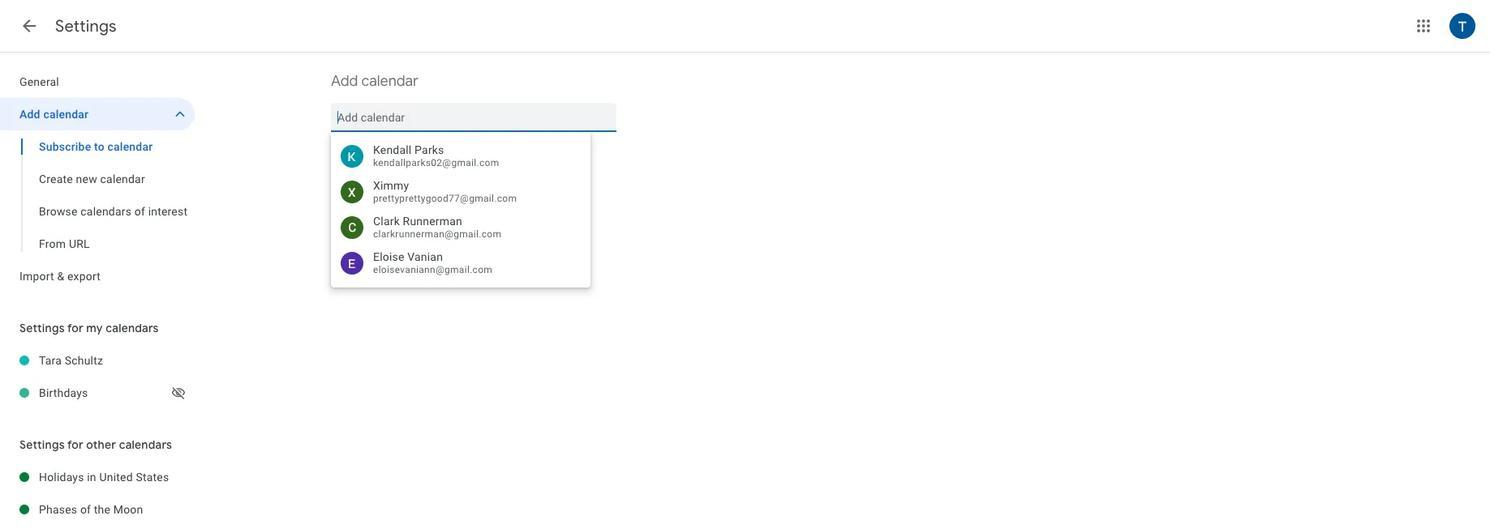 Task type: locate. For each thing, give the bounding box(es) containing it.
settings
[[55, 16, 117, 37], [19, 321, 65, 336], [19, 438, 65, 453]]

of inside phases of the moon 'link'
[[80, 504, 91, 517]]

vanian
[[407, 251, 443, 264]]

0 vertical spatial of
[[134, 205, 145, 218]]

import
[[19, 270, 54, 283]]

for for my
[[67, 321, 83, 336]]

for left other
[[67, 438, 83, 453]]

add calendar up subscribe at the left top of the page
[[19, 108, 89, 121]]

parks
[[415, 144, 444, 157]]

clark runnerman clarkrunnerman@gmail.com
[[373, 215, 502, 240]]

united
[[99, 471, 133, 484]]

calendar right to
[[108, 140, 153, 153]]

&
[[57, 270, 64, 283]]

1 horizontal spatial of
[[134, 205, 145, 218]]

new
[[76, 173, 97, 186]]

tree containing general
[[0, 66, 195, 293]]

eloise
[[373, 251, 404, 264]]

subscribe
[[39, 140, 91, 153]]

export
[[67, 270, 101, 283]]

1 vertical spatial calendars
[[106, 321, 159, 336]]

for left my
[[67, 321, 83, 336]]

0 vertical spatial calendars
[[81, 205, 131, 218]]

clarkrunnerman@gmail.com
[[373, 229, 502, 240]]

calendars right my
[[106, 321, 159, 336]]

1 horizontal spatial add calendar
[[331, 72, 418, 91]]

add calendar up kendall
[[331, 72, 418, 91]]

for for other
[[67, 438, 83, 453]]

calendars for other
[[119, 438, 172, 453]]

2 for from the top
[[67, 438, 83, 453]]

calendar up subscribe at the left top of the page
[[43, 108, 89, 121]]

group
[[0, 131, 195, 260]]

clark
[[373, 215, 400, 228]]

2 vertical spatial settings
[[19, 438, 65, 453]]

schultz
[[65, 354, 103, 367]]

holidays in united states link
[[39, 462, 195, 494]]

1 vertical spatial for
[[67, 438, 83, 453]]

1 for from the top
[[67, 321, 83, 336]]

eloisevaniann@gmail.com
[[373, 264, 493, 276]]

of
[[134, 205, 145, 218], [80, 504, 91, 517]]

holidays
[[39, 471, 84, 484]]

kendallparks02@gmail.com
[[373, 157, 499, 169]]

0 horizontal spatial add calendar
[[19, 108, 89, 121]]

birthdays link
[[39, 377, 169, 410]]

calendars up states
[[119, 438, 172, 453]]

1 vertical spatial settings
[[19, 321, 65, 336]]

add
[[331, 72, 358, 91], [19, 108, 40, 121]]

calendar inside tree item
[[43, 108, 89, 121]]

1 vertical spatial add
[[19, 108, 40, 121]]

settings for my calendars
[[19, 321, 159, 336]]

0 vertical spatial add
[[331, 72, 358, 91]]

add calendar
[[331, 72, 418, 91], [19, 108, 89, 121]]

calendar up kendall
[[361, 72, 418, 91]]

for
[[67, 321, 83, 336], [67, 438, 83, 453]]

1 vertical spatial of
[[80, 504, 91, 517]]

0 vertical spatial add calendar
[[331, 72, 418, 91]]

kendall
[[373, 144, 412, 157]]

list box
[[331, 139, 591, 281]]

0 vertical spatial settings
[[55, 16, 117, 37]]

browse calendars of interest
[[39, 205, 188, 218]]

of left the
[[80, 504, 91, 517]]

calendar up browse calendars of interest
[[100, 173, 145, 186]]

calendars down create new calendar
[[81, 205, 131, 218]]

of left interest
[[134, 205, 145, 218]]

calendars
[[81, 205, 131, 218], [106, 321, 159, 336], [119, 438, 172, 453]]

calendar
[[361, 72, 418, 91], [43, 108, 89, 121], [108, 140, 153, 153], [100, 173, 145, 186]]

create
[[39, 173, 73, 186]]

phases of the moon tree item
[[0, 494, 195, 521]]

of inside group
[[134, 205, 145, 218]]

Add calendar text field
[[337, 103, 610, 132]]

0 horizontal spatial of
[[80, 504, 91, 517]]

holidays in united states tree item
[[0, 462, 195, 494]]

holidays in united states
[[39, 471, 169, 484]]

settings for settings
[[55, 16, 117, 37]]

tree
[[0, 66, 195, 293]]

from url
[[39, 238, 90, 251]]

0 horizontal spatial add
[[19, 108, 40, 121]]

settings for settings for my calendars
[[19, 321, 65, 336]]

tara schultz tree item
[[0, 345, 195, 377]]

settings up holidays at the bottom of the page
[[19, 438, 65, 453]]

settings right go back image
[[55, 16, 117, 37]]

1 vertical spatial add calendar
[[19, 108, 89, 121]]

2 vertical spatial calendars
[[119, 438, 172, 453]]

settings up tara
[[19, 321, 65, 336]]

0 vertical spatial for
[[67, 321, 83, 336]]

add calendar inside tree item
[[19, 108, 89, 121]]

add inside tree item
[[19, 108, 40, 121]]

in
[[87, 471, 96, 484]]



Task type: describe. For each thing, give the bounding box(es) containing it.
birthdays
[[39, 387, 88, 400]]

go back image
[[19, 16, 39, 36]]

phases
[[39, 504, 77, 517]]

from
[[39, 238, 66, 251]]

settings for other calendars tree
[[0, 462, 195, 521]]

settings for my calendars tree
[[0, 345, 195, 410]]

states
[[136, 471, 169, 484]]

phases of the moon link
[[39, 494, 195, 521]]

general
[[19, 75, 59, 88]]

my
[[86, 321, 103, 336]]

birthdays tree item
[[0, 377, 195, 410]]

settings for settings for other calendars
[[19, 438, 65, 453]]

other
[[86, 438, 116, 453]]

runnerman
[[403, 215, 462, 228]]

kendall parks kendallparks02@gmail.com
[[373, 144, 499, 169]]

add calendar tree item
[[0, 98, 195, 131]]

moon
[[113, 504, 143, 517]]

tara schultz
[[39, 354, 103, 367]]

ximmy prettyprettygood77@gmail.com
[[373, 179, 517, 204]]

create new calendar
[[39, 173, 145, 186]]

group containing subscribe to calendar
[[0, 131, 195, 260]]

interest
[[148, 205, 188, 218]]

calendars for my
[[106, 321, 159, 336]]

subscribe to calendar
[[39, 140, 153, 153]]

phases of the moon
[[39, 504, 143, 517]]

to
[[94, 140, 105, 153]]

eloise vanian eloisevaniann@gmail.com
[[373, 251, 493, 276]]

browse
[[39, 205, 78, 218]]

settings for other calendars
[[19, 438, 172, 453]]

settings heading
[[55, 16, 117, 37]]

list box containing kendall parks
[[331, 139, 591, 281]]

calendars inside group
[[81, 205, 131, 218]]

1 horizontal spatial add
[[331, 72, 358, 91]]

url
[[69, 238, 90, 251]]

prettyprettygood77@gmail.com
[[373, 193, 517, 204]]

ximmy
[[373, 179, 409, 192]]

import & export
[[19, 270, 101, 283]]

tara
[[39, 354, 62, 367]]

the
[[94, 504, 110, 517]]



Task type: vqa. For each thing, say whether or not it's contained in the screenshot.
Row Group associated with column header inside March 2024 Grid
no



